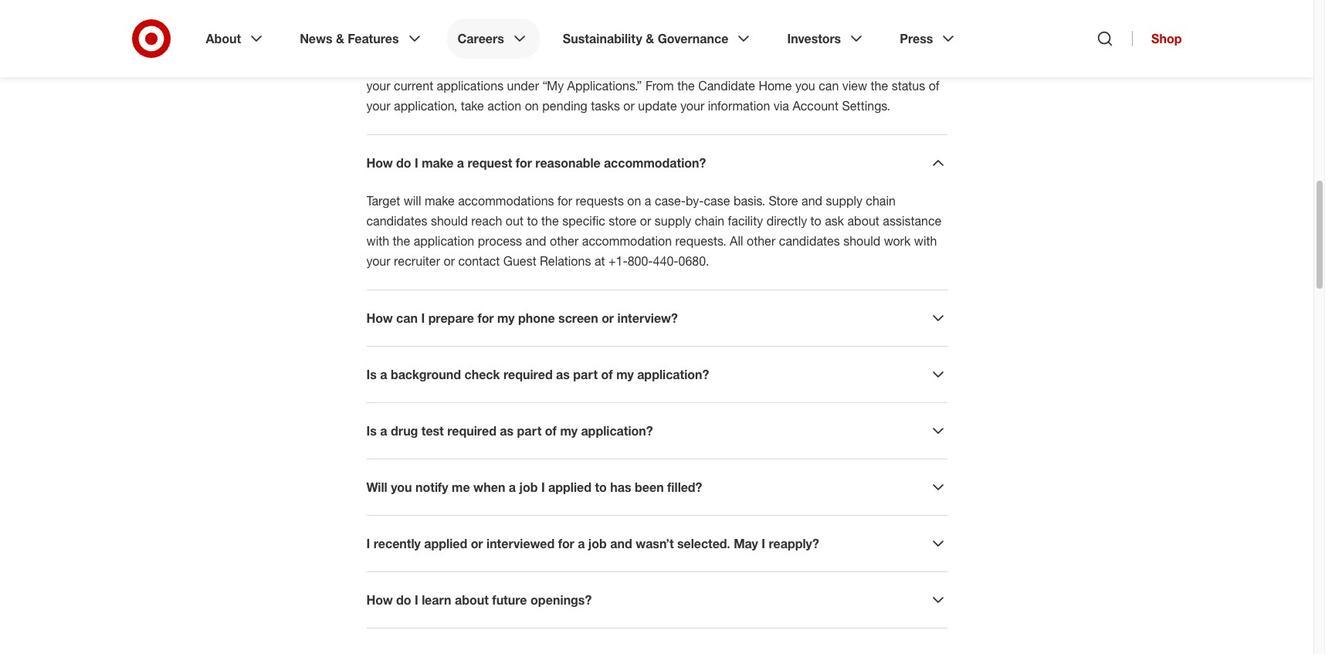 Task type: describe. For each thing, give the bounding box(es) containing it.
confirmation
[[723, 38, 792, 53]]

or inside and selecting from your current applications under "my applications." from the candidate home you can view the status of your application, take action on pending tasks or update your information via account settings.
[[624, 98, 635, 114]]

you
[[878, 38, 899, 53]]

has
[[610, 480, 632, 495]]

i left recently
[[367, 536, 370, 552]]

about inside dropdown button
[[455, 592, 489, 608]]

background
[[391, 367, 461, 382]]

phone
[[518, 311, 555, 326]]

receive
[[646, 38, 686, 53]]

news & features
[[300, 31, 399, 46]]

0 horizontal spatial job
[[519, 480, 538, 495]]

required for test
[[447, 423, 497, 439]]

careers link
[[447, 19, 540, 59]]

from
[[646, 78, 674, 93]]

ask
[[825, 213, 844, 229]]

openings?
[[531, 592, 592, 608]]

email
[[690, 38, 719, 53]]

features
[[348, 31, 399, 46]]

of inside "is a drug test required as part of my application?" dropdown button
[[545, 423, 557, 439]]

filled?
[[667, 480, 703, 495]]

press link
[[889, 19, 969, 59]]

how do i make a request for reasonable accommodation? button
[[367, 154, 947, 172]]

how for how do i learn about future openings?
[[367, 592, 393, 608]]

1 vertical spatial chain
[[695, 213, 725, 229]]

via
[[774, 98, 789, 114]]

accommodation?
[[604, 155, 706, 171]]

0 vertical spatial supply
[[826, 193, 863, 209]]

440-
[[653, 253, 679, 269]]

status inside and selecting from your current applications under "my applications." from the candidate home you can view the status of your application, take action on pending tasks or update your information via account settings.
[[892, 78, 926, 93]]

home
[[759, 78, 792, 93]]

a inside immediately after you apply for a position, you will receive email confirmation of submission. you can monitor the status of your application by logging into your
[[542, 38, 548, 53]]

a inside target will make accommodations for requests on a case-by-case basis. store and supply chain candidates should reach out to the specific store or supply chain facility directly to ask about assistance with the application process and other accommodation requests. all other candidates should work with your recruiter or contact guest relations at +1-800-440-0680.
[[645, 193, 652, 209]]

take
[[461, 98, 484, 114]]

the left specific
[[542, 213, 559, 229]]

interview?
[[618, 311, 678, 326]]

0 vertical spatial applied
[[549, 480, 592, 495]]

wasn't
[[636, 536, 674, 552]]

i left learn
[[415, 592, 418, 608]]

a up openings? on the bottom of page
[[578, 536, 585, 552]]

the right from
[[678, 78, 695, 93]]

is for is a drug test required as part of my application?
[[367, 423, 377, 439]]

current
[[394, 78, 433, 93]]

governance
[[658, 31, 729, 46]]

how do i learn about future openings? button
[[367, 591, 947, 609]]

do for make
[[396, 155, 411, 171]]

is for is a background check required as part of my application?
[[367, 367, 377, 382]]

settings.
[[842, 98, 891, 114]]

as for test
[[500, 423, 514, 439]]

how for how do i make a request for reasonable accommodation?
[[367, 155, 393, 171]]

on inside target will make accommodations for requests on a case-by-case basis. store and supply chain candidates should reach out to the specific store or supply chain facility directly to ask about assistance with the application process and other accommodation requests. all other candidates should work with your recruiter or contact guest relations at +1-800-440-0680.
[[627, 193, 641, 209]]

or left contact
[[444, 253, 455, 269]]

my inside dropdown button
[[497, 311, 515, 326]]

0680.
[[679, 253, 710, 269]]

been
[[635, 480, 664, 495]]

about link
[[195, 19, 277, 59]]

you inside and selecting from your current applications under "my applications." from the candidate home you can view the status of your application, take action on pending tasks or update your information via account settings.
[[796, 78, 816, 93]]

out
[[506, 213, 524, 229]]

how do i make a request for reasonable accommodation?
[[367, 155, 706, 171]]

1 horizontal spatial candidates
[[779, 233, 840, 249]]

sustainability & governance link
[[552, 19, 764, 59]]

is a drug test required as part of my application?
[[367, 423, 653, 439]]

drug
[[391, 423, 418, 439]]

store
[[609, 213, 637, 229]]

can inside how can i prepare for my phone screen or interview? dropdown button
[[396, 311, 418, 326]]

accommodations
[[458, 193, 554, 209]]

careers
[[458, 31, 504, 46]]

after
[[437, 38, 463, 53]]

is a background check required as part of my application? button
[[367, 365, 947, 384]]

process
[[478, 233, 522, 249]]

2 horizontal spatial to
[[811, 213, 822, 229]]

of left submission.
[[795, 38, 806, 53]]

press
[[900, 31, 933, 46]]

information
[[708, 98, 770, 114]]

0 vertical spatial chain
[[866, 193, 896, 209]]

i right the when on the bottom
[[541, 480, 545, 495]]

"my
[[543, 78, 564, 93]]

reasonable
[[536, 155, 601, 171]]

prepare
[[429, 311, 474, 326]]

sustainability & governance
[[563, 31, 729, 46]]

or left interviewed
[[471, 536, 483, 552]]

pending
[[542, 98, 588, 114]]

how for how can i prepare for my phone screen or interview?
[[367, 311, 393, 326]]

the down selecting
[[871, 78, 889, 93]]

when
[[474, 480, 505, 495]]

case
[[704, 193, 730, 209]]

800-
[[628, 253, 653, 269]]

i left prepare at the top left of page
[[421, 311, 425, 326]]

and right store at the right
[[802, 193, 823, 209]]

case-
[[655, 193, 686, 209]]

as for check
[[556, 367, 570, 382]]

and up guest
[[526, 233, 547, 249]]

and inside and selecting from your current applications under "my applications." from the candidate home you can view the status of your application, take action on pending tasks or update your information via account settings.
[[819, 58, 840, 73]]

from
[[897, 58, 922, 73]]

relations
[[540, 253, 591, 269]]

0 horizontal spatial applied
[[424, 536, 468, 552]]

update
[[638, 98, 677, 114]]

reach
[[471, 213, 502, 229]]

0 vertical spatial candidates
[[367, 213, 428, 229]]

candidate
[[699, 78, 755, 93]]

+1-
[[609, 253, 628, 269]]

can inside and selecting from your current applications under "my applications." from the candidate home you can view the status of your application, take action on pending tasks or update your information via account settings.
[[819, 78, 839, 93]]

learn
[[422, 592, 451, 608]]

0 vertical spatial should
[[431, 213, 468, 229]]

future
[[492, 592, 527, 608]]

or right store
[[640, 213, 651, 229]]

0 horizontal spatial to
[[527, 213, 538, 229]]

news & features link
[[289, 19, 435, 59]]

work
[[884, 233, 911, 249]]

& for sustainability
[[646, 31, 654, 46]]

requests.
[[676, 233, 727, 249]]

check
[[465, 367, 500, 382]]

my for is a drug test required as part of my application?
[[560, 423, 578, 439]]

for right interviewed
[[558, 536, 575, 552]]

part for check
[[573, 367, 598, 382]]

reapply?
[[769, 536, 819, 552]]

i down application,
[[415, 155, 418, 171]]

will inside target will make accommodations for requests on a case-by-case basis. store and supply chain candidates should reach out to the specific store or supply chain facility directly to ask about assistance with the application process and other accommodation requests. all other candidates should work with your recruiter or contact guest relations at +1-800-440-0680.
[[404, 193, 421, 209]]



Task type: vqa. For each thing, say whether or not it's contained in the screenshot.
the left job
yes



Task type: locate. For each thing, give the bounding box(es) containing it.
0 vertical spatial as
[[556, 367, 570, 382]]

0 vertical spatial my
[[497, 311, 515, 326]]

2 vertical spatial my
[[560, 423, 578, 439]]

of up applications
[[470, 58, 481, 73]]

application
[[512, 58, 573, 73], [414, 233, 474, 249]]

do for learn
[[396, 592, 411, 608]]

part down screen
[[573, 367, 598, 382]]

recruiter
[[394, 253, 440, 269]]

for inside dropdown button
[[516, 155, 532, 171]]

position,
[[552, 38, 598, 53]]

status down 'from'
[[892, 78, 926, 93]]

the up current
[[412, 58, 430, 73]]

my down is a background check required as part of my application?
[[560, 423, 578, 439]]

supply up ask
[[826, 193, 863, 209]]

1 horizontal spatial can
[[819, 78, 839, 93]]

part for test
[[517, 423, 542, 439]]

0 vertical spatial application?
[[637, 367, 709, 382]]

can inside immediately after you apply for a position, you will receive email confirmation of submission. you can monitor the status of your application by logging into your
[[902, 38, 922, 53]]

as up the when on the bottom
[[500, 423, 514, 439]]

0 horizontal spatial application
[[414, 233, 474, 249]]

monitor
[[367, 58, 409, 73]]

a left drug
[[380, 423, 387, 439]]

other
[[550, 233, 579, 249], [747, 233, 776, 249]]

status down after
[[433, 58, 467, 73]]

1 horizontal spatial &
[[646, 31, 654, 46]]

2 vertical spatial can
[[396, 311, 418, 326]]

1 horizontal spatial to
[[595, 480, 607, 495]]

for for my
[[478, 311, 494, 326]]

1 horizontal spatial as
[[556, 367, 570, 382]]

1 vertical spatial make
[[425, 193, 455, 209]]

application up the '"my'
[[512, 58, 573, 73]]

0 vertical spatial is
[[367, 367, 377, 382]]

1 horizontal spatial on
[[627, 193, 641, 209]]

view
[[843, 78, 868, 93]]

for right request
[[516, 155, 532, 171]]

a left case-
[[645, 193, 652, 209]]

job left wasn't
[[588, 536, 607, 552]]

do up the target
[[396, 155, 411, 171]]

1 horizontal spatial job
[[588, 536, 607, 552]]

1 horizontal spatial should
[[844, 233, 881, 249]]

chain down case
[[695, 213, 725, 229]]

your inside target will make accommodations for requests on a case-by-case basis. store and supply chain candidates should reach out to the specific store or supply chain facility directly to ask about assistance with the application process and other accommodation requests. all other candidates should work with your recruiter or contact guest relations at +1-800-440-0680.
[[367, 253, 391, 269]]

&
[[336, 31, 344, 46], [646, 31, 654, 46]]

how left learn
[[367, 592, 393, 608]]

a left position,
[[542, 38, 548, 53]]

to inside dropdown button
[[595, 480, 607, 495]]

how
[[367, 155, 393, 171], [367, 311, 393, 326], [367, 592, 393, 608]]

0 vertical spatial part
[[573, 367, 598, 382]]

with down assistance
[[914, 233, 937, 249]]

application? up has
[[581, 423, 653, 439]]

0 horizontal spatial required
[[447, 423, 497, 439]]

0 horizontal spatial as
[[500, 423, 514, 439]]

account
[[793, 98, 839, 114]]

0 vertical spatial make
[[422, 155, 454, 171]]

1 vertical spatial supply
[[655, 213, 692, 229]]

make inside target will make accommodations for requests on a case-by-case basis. store and supply chain candidates should reach out to the specific store or supply chain facility directly to ask about assistance with the application process and other accommodation requests. all other candidates should work with your recruiter or contact guest relations at +1-800-440-0680.
[[425, 193, 455, 209]]

target
[[367, 193, 400, 209]]

0 horizontal spatial supply
[[655, 213, 692, 229]]

a left background
[[380, 367, 387, 382]]

with down the target
[[367, 233, 389, 249]]

1 vertical spatial do
[[396, 592, 411, 608]]

i right may
[[762, 536, 766, 552]]

specific
[[562, 213, 605, 229]]

about right learn
[[455, 592, 489, 608]]

screen
[[559, 311, 598, 326]]

how can i prepare for my phone screen or interview?
[[367, 311, 678, 326]]

test
[[422, 423, 444, 439]]

do
[[396, 155, 411, 171], [396, 592, 411, 608]]

my left phone
[[497, 311, 515, 326]]

1 & from the left
[[336, 31, 344, 46]]

0 horizontal spatial other
[[550, 233, 579, 249]]

is a background check required as part of my application?
[[367, 367, 709, 382]]

into
[[637, 58, 657, 73]]

1 vertical spatial application
[[414, 233, 474, 249]]

directly
[[767, 213, 807, 229]]

of down press link on the right of the page
[[929, 78, 940, 93]]

or right screen
[[602, 311, 614, 326]]

can left prepare at the top left of page
[[396, 311, 418, 326]]

other right all on the top
[[747, 233, 776, 249]]

and down submission.
[[819, 58, 840, 73]]

candidates down the target
[[367, 213, 428, 229]]

1 horizontal spatial my
[[560, 423, 578, 439]]

my for is a background check required as part of my application?
[[617, 367, 634, 382]]

2 other from the left
[[747, 233, 776, 249]]

you right after
[[466, 38, 486, 53]]

1 vertical spatial applied
[[424, 536, 468, 552]]

for inside target will make accommodations for requests on a case-by-case basis. store and supply chain candidates should reach out to the specific store or supply chain facility directly to ask about assistance with the application process and other accommodation requests. all other candidates should work with your recruiter or contact guest relations at +1-800-440-0680.
[[558, 193, 572, 209]]

as
[[556, 367, 570, 382], [500, 423, 514, 439]]

1 horizontal spatial part
[[573, 367, 598, 382]]

can up 'from'
[[902, 38, 922, 53]]

1 horizontal spatial application
[[512, 58, 573, 73]]

of down how can i prepare for my phone screen or interview? dropdown button
[[601, 367, 613, 382]]

1 vertical spatial will
[[404, 193, 421, 209]]

i recently applied or interviewed for a job and wasn't selected. may i reapply? button
[[367, 535, 947, 553]]

0 horizontal spatial can
[[396, 311, 418, 326]]

do left learn
[[396, 592, 411, 608]]

1 vertical spatial required
[[447, 423, 497, 439]]

guest
[[503, 253, 537, 269]]

applied
[[549, 480, 592, 495], [424, 536, 468, 552]]

0 horizontal spatial my
[[497, 311, 515, 326]]

part
[[573, 367, 598, 382], [517, 423, 542, 439]]

for right apply
[[523, 38, 538, 53]]

application up recruiter
[[414, 233, 474, 249]]

applications."
[[567, 78, 642, 93]]

you up "account"
[[796, 78, 816, 93]]

under
[[507, 78, 539, 93]]

my down "interview?"
[[617, 367, 634, 382]]

& right news
[[336, 31, 344, 46]]

& up into at the left top
[[646, 31, 654, 46]]

candidates down directly
[[779, 233, 840, 249]]

investors
[[787, 31, 841, 46]]

submission.
[[809, 38, 875, 53]]

2 vertical spatial how
[[367, 592, 393, 608]]

0 vertical spatial application
[[512, 58, 573, 73]]

is left drug
[[367, 423, 377, 439]]

can up "account"
[[819, 78, 839, 93]]

to
[[527, 213, 538, 229], [811, 213, 822, 229], [595, 480, 607, 495]]

will
[[625, 38, 643, 53], [404, 193, 421, 209]]

3 how from the top
[[367, 592, 393, 608]]

make right the target
[[425, 193, 455, 209]]

supply down case-
[[655, 213, 692, 229]]

on inside and selecting from your current applications under "my applications." from the candidate home you can view the status of your application, take action on pending tasks or update your information via account settings.
[[525, 98, 539, 114]]

0 horizontal spatial candidates
[[367, 213, 428, 229]]

is
[[367, 367, 377, 382], [367, 423, 377, 439]]

1 vertical spatial on
[[627, 193, 641, 209]]

1 horizontal spatial with
[[914, 233, 937, 249]]

application inside immediately after you apply for a position, you will receive email confirmation of submission. you can monitor the status of your application by logging into your
[[512, 58, 573, 73]]

notify
[[416, 480, 449, 495]]

0 horizontal spatial will
[[404, 193, 421, 209]]

for for a
[[523, 38, 538, 53]]

0 vertical spatial on
[[525, 98, 539, 114]]

with
[[367, 233, 389, 249], [914, 233, 937, 249]]

action
[[488, 98, 522, 114]]

applied right recently
[[424, 536, 468, 552]]

1 how from the top
[[367, 155, 393, 171]]

and left wasn't
[[610, 536, 633, 552]]

how can i prepare for my phone screen or interview? button
[[367, 309, 947, 328]]

for right prepare at the top left of page
[[478, 311, 494, 326]]

accommodation
[[582, 233, 672, 249]]

required for check
[[504, 367, 553, 382]]

candidates
[[367, 213, 428, 229], [779, 233, 840, 249]]

a
[[542, 38, 548, 53], [457, 155, 464, 171], [645, 193, 652, 209], [380, 367, 387, 382], [380, 423, 387, 439], [509, 480, 516, 495], [578, 536, 585, 552]]

make left request
[[422, 155, 454, 171]]

1 horizontal spatial about
[[848, 213, 880, 229]]

interviewed
[[487, 536, 555, 552]]

0 vertical spatial required
[[504, 367, 553, 382]]

make inside how do i make a request for reasonable accommodation? dropdown button
[[422, 155, 454, 171]]

1 vertical spatial how
[[367, 311, 393, 326]]

or
[[624, 98, 635, 114], [640, 213, 651, 229], [444, 253, 455, 269], [602, 311, 614, 326], [471, 536, 483, 552]]

a right the when on the bottom
[[509, 480, 516, 495]]

1 vertical spatial should
[[844, 233, 881, 249]]

immediately
[[367, 38, 434, 53]]

required
[[504, 367, 553, 382], [447, 423, 497, 439]]

0 vertical spatial status
[[433, 58, 467, 73]]

application inside target will make accommodations for requests on a case-by-case basis. store and supply chain candidates should reach out to the specific store or supply chain facility directly to ask about assistance with the application process and other accommodation requests. all other candidates should work with your recruiter or contact guest relations at +1-800-440-0680.
[[414, 233, 474, 249]]

how left prepare at the top left of page
[[367, 311, 393, 326]]

1 vertical spatial candidates
[[779, 233, 840, 249]]

recently
[[374, 536, 421, 552]]

for up specific
[[558, 193, 572, 209]]

of down is a background check required as part of my application?
[[545, 423, 557, 439]]

you up logging
[[602, 38, 622, 53]]

application? for is a background check required as part of my application?
[[637, 367, 709, 382]]

or right tasks
[[624, 98, 635, 114]]

1 vertical spatial my
[[617, 367, 634, 382]]

0 horizontal spatial &
[[336, 31, 344, 46]]

all
[[730, 233, 744, 249]]

the inside immediately after you apply for a position, you will receive email confirmation of submission. you can monitor the status of your application by logging into your
[[412, 58, 430, 73]]

will you notify me when a job i applied to has been filled? button
[[367, 478, 947, 497]]

part up will you notify me when a job i applied to has been filled?
[[517, 423, 542, 439]]

0 horizontal spatial part
[[517, 423, 542, 439]]

make
[[422, 155, 454, 171], [425, 193, 455, 209]]

1 with from the left
[[367, 233, 389, 249]]

2 with from the left
[[914, 233, 937, 249]]

0 horizontal spatial status
[[433, 58, 467, 73]]

1 horizontal spatial chain
[[866, 193, 896, 209]]

for inside immediately after you apply for a position, you will receive email confirmation of submission. you can monitor the status of your application by logging into your
[[523, 38, 538, 53]]

1 vertical spatial can
[[819, 78, 839, 93]]

0 horizontal spatial with
[[367, 233, 389, 249]]

1 horizontal spatial will
[[625, 38, 643, 53]]

can
[[902, 38, 922, 53], [819, 78, 839, 93], [396, 311, 418, 326]]

as down screen
[[556, 367, 570, 382]]

contact
[[458, 253, 500, 269]]

chain up assistance
[[866, 193, 896, 209]]

you
[[466, 38, 486, 53], [602, 38, 622, 53], [796, 78, 816, 93], [391, 480, 412, 495]]

the up recruiter
[[393, 233, 410, 249]]

0 vertical spatial job
[[519, 480, 538, 495]]

is left background
[[367, 367, 377, 382]]

1 vertical spatial part
[[517, 423, 542, 439]]

will right the target
[[404, 193, 421, 209]]

applied left has
[[549, 480, 592, 495]]

will inside immediately after you apply for a position, you will receive email confirmation of submission. you can monitor the status of your application by logging into your
[[625, 38, 643, 53]]

required right the test
[[447, 423, 497, 439]]

for for requests
[[558, 193, 572, 209]]

to left ask
[[811, 213, 822, 229]]

application? down how can i prepare for my phone screen or interview? dropdown button
[[637, 367, 709, 382]]

selected.
[[677, 536, 731, 552]]

1 vertical spatial job
[[588, 536, 607, 552]]

1 horizontal spatial supply
[[826, 193, 863, 209]]

1 horizontal spatial applied
[[549, 480, 592, 495]]

me
[[452, 480, 470, 495]]

job right the when on the bottom
[[519, 480, 538, 495]]

of inside and selecting from your current applications under "my applications." from the candidate home you can view the status of your application, take action on pending tasks or update your information via account settings.
[[929, 78, 940, 93]]

2 how from the top
[[367, 311, 393, 326]]

should down ask
[[844, 233, 881, 249]]

application? for is a drug test required as part of my application?
[[581, 423, 653, 439]]

2 & from the left
[[646, 31, 654, 46]]

1 vertical spatial about
[[455, 592, 489, 608]]

1 horizontal spatial status
[[892, 78, 926, 93]]

0 vertical spatial do
[[396, 155, 411, 171]]

i
[[415, 155, 418, 171], [421, 311, 425, 326], [541, 480, 545, 495], [367, 536, 370, 552], [762, 536, 766, 552], [415, 592, 418, 608]]

1 horizontal spatial other
[[747, 233, 776, 249]]

0 horizontal spatial should
[[431, 213, 468, 229]]

& for news
[[336, 31, 344, 46]]

0 horizontal spatial about
[[455, 592, 489, 608]]

application,
[[394, 98, 457, 114]]

required right check
[[504, 367, 553, 382]]

status inside immediately after you apply for a position, you will receive email confirmation of submission. you can monitor the status of your application by logging into your
[[433, 58, 467, 73]]

how inside dropdown button
[[367, 311, 393, 326]]

you right will
[[391, 480, 412, 495]]

application?
[[637, 367, 709, 382], [581, 423, 653, 439]]

how do i learn about future openings?
[[367, 592, 592, 608]]

1 do from the top
[[396, 155, 411, 171]]

on up store
[[627, 193, 641, 209]]

request
[[468, 155, 512, 171]]

0 horizontal spatial chain
[[695, 213, 725, 229]]

about inside target will make accommodations for requests on a case-by-case basis. store and supply chain candidates should reach out to the specific store or supply chain facility directly to ask about assistance with the application process and other accommodation requests. all other candidates should work with your recruiter or contact guest relations at +1-800-440-0680.
[[848, 213, 880, 229]]

and inside i recently applied or interviewed for a job and wasn't selected. may i reapply? dropdown button
[[610, 536, 633, 552]]

1 vertical spatial status
[[892, 78, 926, 93]]

0 horizontal spatial on
[[525, 98, 539, 114]]

1 is from the top
[[367, 367, 377, 382]]

target will make accommodations for requests on a case-by-case basis. store and supply chain candidates should reach out to the specific store or supply chain facility directly to ask about assistance with the application process and other accommodation requests. all other candidates should work with your recruiter or contact guest relations at +1-800-440-0680.
[[367, 193, 942, 269]]

will you notify me when a job i applied to has been filled?
[[367, 480, 703, 495]]

should left "reach"
[[431, 213, 468, 229]]

0 vertical spatial how
[[367, 155, 393, 171]]

2 horizontal spatial my
[[617, 367, 634, 382]]

to right "out"
[[527, 213, 538, 229]]

1 vertical spatial application?
[[581, 423, 653, 439]]

you inside dropdown button
[[391, 480, 412, 495]]

i recently applied or interviewed for a job and wasn't selected. may i reapply?
[[367, 536, 819, 552]]

a left request
[[457, 155, 464, 171]]

to left has
[[595, 480, 607, 495]]

1 vertical spatial as
[[500, 423, 514, 439]]

by
[[576, 58, 589, 73]]

0 vertical spatial about
[[848, 213, 880, 229]]

1 vertical spatial is
[[367, 423, 377, 439]]

of inside is a background check required as part of my application? dropdown button
[[601, 367, 613, 382]]

about
[[206, 31, 241, 46]]

will up into at the left top
[[625, 38, 643, 53]]

investors link
[[777, 19, 877, 59]]

on down under at the top left of the page
[[525, 98, 539, 114]]

0 vertical spatial can
[[902, 38, 922, 53]]

is a drug test required as part of my application? button
[[367, 422, 947, 440]]

chain
[[866, 193, 896, 209], [695, 213, 725, 229]]

basis.
[[734, 193, 766, 209]]

1 horizontal spatial required
[[504, 367, 553, 382]]

on
[[525, 98, 539, 114], [627, 193, 641, 209]]

how up the target
[[367, 155, 393, 171]]

other up relations
[[550, 233, 579, 249]]

news
[[300, 31, 333, 46]]

2 horizontal spatial can
[[902, 38, 922, 53]]

for
[[523, 38, 538, 53], [516, 155, 532, 171], [558, 193, 572, 209], [478, 311, 494, 326], [558, 536, 575, 552]]

apply
[[490, 38, 520, 53]]

2 do from the top
[[396, 592, 411, 608]]

tasks
[[591, 98, 620, 114]]

0 vertical spatial will
[[625, 38, 643, 53]]

of
[[795, 38, 806, 53], [470, 58, 481, 73], [929, 78, 940, 93], [601, 367, 613, 382], [545, 423, 557, 439]]

about right ask
[[848, 213, 880, 229]]

1 other from the left
[[550, 233, 579, 249]]

will
[[367, 480, 388, 495]]

2 is from the top
[[367, 423, 377, 439]]

sustainability
[[563, 31, 643, 46]]

your
[[484, 58, 508, 73], [661, 58, 685, 73], [367, 78, 391, 93], [367, 98, 391, 114], [681, 98, 705, 114], [367, 253, 391, 269]]



